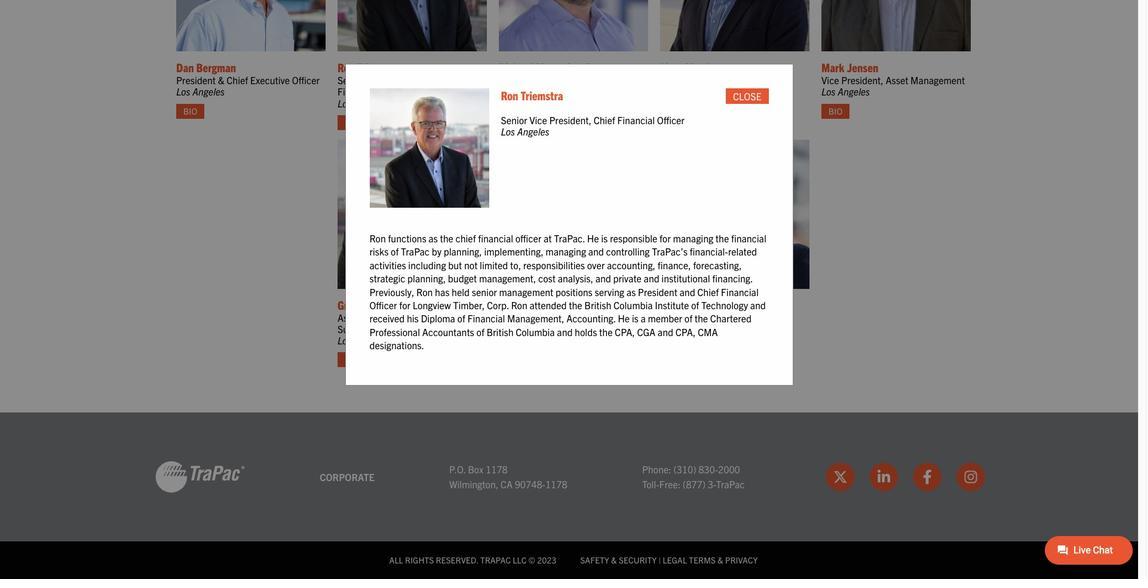 Task type: describe. For each thing, give the bounding box(es) containing it.
bio for gregg
[[345, 355, 359, 366]]

0 horizontal spatial for
[[400, 300, 411, 311]]

0 horizontal spatial managing
[[546, 246, 587, 258]]

safety
[[581, 556, 610, 566]]

(877)
[[683, 479, 706, 491]]

& right safety
[[612, 556, 617, 566]]

functions
[[388, 233, 427, 245]]

p.o. box 1178 wilmington, ca 90748-1178
[[450, 464, 568, 491]]

1 financial from the left
[[478, 233, 514, 245]]

(310)
[[674, 464, 697, 476]]

operations inside gregg aguilar assistant vice president, operations support los angeles
[[442, 312, 487, 324]]

chief inside dan bergman president & chief executive officer los angeles
[[227, 74, 248, 86]]

3-
[[708, 479, 717, 491]]

communications
[[499, 323, 569, 335]]

and up service
[[751, 300, 766, 311]]

1 vertical spatial british
[[487, 326, 514, 338]]

to,
[[511, 259, 521, 271]]

bio link for ron
[[338, 115, 366, 130]]

analysis,
[[558, 273, 594, 285]]

reserved.
[[436, 556, 479, 566]]

president, inside gregg aguilar assistant vice president, operations support los angeles
[[398, 312, 440, 324]]

the down positions
[[569, 300, 583, 311]]

triemstra for ron triemstra senior vice president, chief financial officer los angeles
[[357, 60, 400, 75]]

1 horizontal spatial managing
[[673, 233, 714, 245]]

risks
[[370, 246, 389, 258]]

technology inside marc mendez vice president, information technology
[[661, 86, 707, 98]]

accounting,
[[607, 259, 656, 271]]

bio link for marc
[[661, 115, 689, 130]]

p.o.
[[450, 464, 466, 476]]

angeles inside dan bergman president & chief executive officer los angeles
[[193, 86, 225, 98]]

safety & security | legal terms & privacy
[[581, 556, 758, 566]]

connolly
[[534, 298, 572, 313]]

related
[[729, 246, 758, 258]]

aguilar
[[366, 298, 398, 313]]

longview
[[413, 300, 451, 311]]

senior inside senior vice president, chief financial officer los angeles
[[501, 114, 528, 126]]

phone: (310) 830-2000 toll-free: (877) 3-trapac
[[643, 464, 745, 491]]

close button
[[726, 88, 769, 104]]

corp.
[[487, 300, 509, 311]]

activities
[[370, 259, 406, 271]]

president inside richard mastroianni vice president & general manager, operations los angeles
[[519, 74, 559, 86]]

officer inside ron triemstra senior vice president, chief financial officer los angeles
[[378, 86, 405, 98]]

0 vertical spatial 1178
[[486, 464, 508, 476]]

mendez
[[686, 60, 721, 75]]

footer containing p.o. box 1178
[[0, 413, 1148, 580]]

accountants
[[422, 326, 475, 338]]

held
[[452, 286, 470, 298]]

all rights reserved. trapac llc © 2023
[[390, 556, 557, 566]]

financial inside senior vice president, chief financial officer los angeles
[[618, 114, 655, 126]]

corporate image
[[155, 461, 245, 495]]

asset
[[886, 74, 909, 86]]

richard
[[499, 60, 534, 75]]

©
[[529, 556, 536, 566]]

institutional
[[662, 273, 711, 285]]

attended
[[530, 300, 567, 311]]

& inside richard mastroianni vice president & general manager, operations los angeles
[[561, 74, 567, 86]]

phone:
[[643, 464, 672, 476]]

los inside the mark jensen vice president, asset management los angeles
[[822, 86, 836, 98]]

technology inside ron functions as the chief financial officer at trapac. he is responsible for managing the financial risks of trapac by planning, implementing, managing and controlling trapac's financial-related activities including but not limited to, responsibilities over accounting, finance, forecasting, strategic planning, budget management, cost analysis, and private and institutional financing. previously, ron has held senior management positions serving as president and chief financial officer for longview timber, corp. ron attended the british columbia institute of technology and received his diploma of financial management, accounting. he is a member of the chartered professional accountants of british columbia and holds the cpa, cga and cpa, cma designations.
[[702, 300, 749, 311]]

bio link for richard
[[499, 115, 527, 130]]

management,
[[508, 313, 565, 325]]

angeles inside richard mastroianni vice president & general manager, operations los angeles
[[516, 97, 548, 109]]

diploma
[[421, 313, 456, 325]]

marc mendez vice president, information technology
[[661, 60, 773, 98]]

service
[[741, 312, 771, 324]]

and down institutional
[[680, 286, 696, 298]]

bio for ron
[[345, 117, 359, 128]]

los inside dan bergman president & chief executive officer los angeles
[[176, 86, 191, 98]]

and inside andrea connolly director, marketing and communications los angeles
[[581, 312, 597, 324]]

responsible
[[610, 233, 658, 245]]

has
[[435, 286, 450, 298]]

ron triemstra dialog
[[345, 64, 794, 386]]

all
[[390, 556, 403, 566]]

mark
[[822, 60, 845, 75]]

angeles inside andrea connolly director, marketing and communications los angeles
[[516, 335, 548, 347]]

bio for marc
[[668, 117, 682, 128]]

chartered
[[711, 313, 752, 325]]

2000
[[719, 464, 741, 476]]

ron for ron triemstra senior vice president, chief financial officer los angeles
[[338, 60, 355, 75]]

vice inside marc mendez vice president, information technology
[[661, 74, 678, 86]]

financial inside ron triemstra senior vice president, chief financial officer los angeles
[[338, 86, 375, 98]]

financing.
[[713, 273, 753, 285]]

officer inside senior vice president, chief financial officer los angeles
[[658, 114, 685, 126]]

mastroianni
[[536, 60, 590, 75]]

trapac.
[[554, 233, 585, 245]]

vice inside the mark jensen vice president, asset management los angeles
[[822, 74, 840, 86]]

|
[[659, 556, 661, 566]]

president inside ron functions as the chief financial officer at trapac. he is responsible for managing the financial risks of trapac by planning, implementing, managing and controlling trapac's financial-related activities including but not limited to, responsibilities over accounting, finance, forecasting, strategic planning, budget management, cost analysis, and private and institutional financing. previously, ron has held senior management positions serving as president and chief financial officer for longview timber, corp. ron attended the british columbia institute of technology and received his diploma of financial management, accounting. he is a member of the chartered professional accountants of british columbia and holds the cpa, cga and cpa, cma designations.
[[638, 286, 678, 298]]

accounting.
[[567, 313, 616, 325]]

0 vertical spatial british
[[585, 300, 612, 311]]

not
[[465, 259, 478, 271]]

llc
[[513, 556, 527, 566]]

institute
[[655, 300, 690, 311]]

the up financial-
[[716, 233, 730, 245]]

and down marketing
[[557, 326, 573, 338]]

ron functions as the chief financial officer at trapac. he is responsible for managing the financial risks of trapac by planning, implementing, managing and controlling trapac's financial-related activities including but not limited to, responsibilities over accounting, finance, forecasting, strategic planning, budget management, cost analysis, and private and institutional financing. previously, ron has held senior management positions serving as president and chief financial officer for longview timber, corp. ron attended the british columbia institute of technology and received his diploma of financial management, accounting. he is a member of the chartered professional accountants of british columbia and holds the cpa, cga and cpa, cma designations.
[[370, 233, 767, 352]]

support
[[338, 323, 371, 335]]

and up the over
[[589, 246, 604, 258]]

christopher
[[661, 298, 713, 313]]

his
[[407, 313, 419, 325]]

legal terms & privacy link
[[663, 556, 758, 566]]

by
[[432, 246, 442, 258]]

angeles inside senior vice president, chief financial officer los angeles
[[518, 126, 550, 138]]

management
[[911, 74, 966, 86]]

trapac inside phone: (310) 830-2000 toll-free: (877) 3-trapac
[[717, 479, 745, 491]]

including
[[409, 259, 446, 271]]

implementing,
[[485, 246, 544, 258]]

bio link for dan
[[176, 104, 204, 119]]

los inside gregg aguilar assistant vice president, operations support los angeles
[[338, 335, 352, 347]]

information
[[725, 74, 773, 86]]

1 vertical spatial as
[[627, 286, 636, 298]]

forecasting,
[[694, 259, 742, 271]]

financial-
[[690, 246, 729, 258]]

responsibilities
[[524, 259, 585, 271]]

privacy
[[726, 556, 758, 566]]

chief inside senior vice president, chief financial officer los angeles
[[594, 114, 616, 126]]

bio for richard
[[506, 117, 520, 128]]

executive
[[250, 74, 290, 86]]

1 horizontal spatial he
[[618, 313, 630, 325]]

1 vertical spatial planning,
[[408, 273, 446, 285]]

mark jensen vice president, asset management los angeles
[[822, 60, 966, 98]]

positions
[[556, 286, 593, 298]]

the up cma
[[695, 313, 709, 325]]

vice inside richard mastroianni vice president & general manager, operations los angeles
[[499, 74, 517, 86]]

1 horizontal spatial is
[[632, 313, 639, 325]]

2 cpa, from the left
[[676, 326, 696, 338]]



Task type: locate. For each thing, give the bounding box(es) containing it.
1 vertical spatial columbia
[[516, 326, 555, 338]]

90748-
[[515, 479, 546, 491]]

1 horizontal spatial cpa,
[[676, 326, 696, 338]]

director, inside andrea connolly director, marketing and communications los angeles
[[499, 312, 535, 324]]

toll-
[[643, 479, 660, 491]]

director, down institute
[[661, 312, 696, 324]]

austin
[[661, 323, 687, 335]]

corporate
[[320, 471, 375, 483]]

director, inside christopher lambert director, customer service austin
[[661, 312, 696, 324]]

officer inside ron functions as the chief financial officer at trapac. he is responsible for managing the financial risks of trapac by planning, implementing, managing and controlling trapac's financial-related activities including but not limited to, responsibilities over accounting, finance, forecasting, strategic planning, budget management, cost analysis, and private and institutional financing. previously, ron has held senior management positions serving as president and chief financial officer for longview timber, corp. ron attended the british columbia institute of technology and received his diploma of financial management, accounting. he is a member of the chartered professional accountants of british columbia and holds the cpa, cga and cpa, cma designations.
[[370, 300, 397, 311]]

director, for christopher
[[661, 312, 696, 324]]

cpa, left "cga"
[[615, 326, 635, 338]]

1 vertical spatial triemstra
[[521, 88, 564, 103]]

1 horizontal spatial trapac
[[717, 479, 745, 491]]

director,
[[499, 312, 535, 324], [661, 312, 696, 324]]

gregg
[[338, 298, 364, 313]]

officer
[[292, 74, 320, 86], [378, 86, 405, 98], [658, 114, 685, 126], [370, 300, 397, 311]]

is left a
[[632, 313, 639, 325]]

dan
[[176, 60, 194, 75]]

trapac's
[[652, 246, 688, 258]]

of
[[391, 246, 399, 258], [692, 300, 700, 311], [458, 313, 466, 325], [685, 313, 693, 325], [477, 326, 485, 338]]

marc
[[661, 60, 683, 75]]

los inside andrea connolly director, marketing and communications los angeles
[[499, 335, 513, 347]]

bio link down marc
[[661, 115, 689, 130]]

senior
[[338, 74, 364, 86], [501, 114, 528, 126]]

as down "private"
[[627, 286, 636, 298]]

& inside dan bergman president & chief executive officer los angeles
[[218, 74, 225, 86]]

chief inside ron triemstra senior vice president, chief financial officer los angeles
[[431, 74, 452, 86]]

0 horizontal spatial trapac
[[401, 246, 430, 258]]

british down corp.
[[487, 326, 514, 338]]

managing
[[673, 233, 714, 245], [546, 246, 587, 258]]

the down accounting.
[[600, 326, 613, 338]]

vice inside gregg aguilar assistant vice president, operations support los angeles
[[378, 312, 395, 324]]

close
[[734, 90, 762, 102]]

for up his
[[400, 300, 411, 311]]

a
[[641, 313, 646, 325]]

triemstra inside dialog
[[521, 88, 564, 103]]

0 horizontal spatial triemstra
[[357, 60, 400, 75]]

1 vertical spatial trapac
[[717, 479, 745, 491]]

bio down ron triemstra
[[506, 117, 520, 128]]

planning, down the chief
[[444, 246, 482, 258]]

controlling
[[607, 246, 650, 258]]

strategic
[[370, 273, 406, 285]]

manager,
[[604, 74, 643, 86]]

and right "private"
[[644, 273, 660, 285]]

vice inside senior vice president, chief financial officer los angeles
[[530, 114, 548, 126]]

dan bergman president & chief executive officer los angeles
[[176, 60, 320, 98]]

assistant
[[338, 312, 375, 324]]

trapac down the functions
[[401, 246, 430, 258]]

president, inside ron triemstra senior vice president, chief financial officer los angeles
[[386, 74, 428, 86]]

british
[[585, 300, 612, 311], [487, 326, 514, 338]]

2023
[[538, 556, 557, 566]]

the up by at the left top
[[440, 233, 454, 245]]

cga
[[638, 326, 656, 338]]

0 horizontal spatial financial
[[478, 233, 514, 245]]

1 vertical spatial operations
[[442, 312, 487, 324]]

1178 up ca
[[486, 464, 508, 476]]

safety & security link
[[581, 556, 657, 566]]

member
[[648, 313, 683, 325]]

bio down marc
[[668, 117, 682, 128]]

0 vertical spatial he
[[588, 233, 599, 245]]

planning, down including
[[408, 273, 446, 285]]

general
[[569, 74, 602, 86]]

customer
[[699, 312, 739, 324]]

for up trapac's
[[660, 233, 671, 245]]

cma
[[698, 326, 718, 338]]

director, for andrea
[[499, 312, 535, 324]]

footer
[[0, 413, 1148, 580]]

trapac
[[481, 556, 511, 566]]

bio link down ron triemstra
[[499, 115, 527, 130]]

1 horizontal spatial operations
[[499, 86, 544, 98]]

officer inside dan bergman president & chief executive officer los angeles
[[292, 74, 320, 86]]

is
[[602, 233, 608, 245], [632, 313, 639, 325]]

1 horizontal spatial triemstra
[[521, 88, 564, 103]]

ron for ron functions as the chief financial officer at trapac. he is responsible for managing the financial risks of trapac by planning, implementing, managing and controlling trapac's financial-related activities including but not limited to, responsibilities over accounting, finance, forecasting, strategic planning, budget management, cost analysis, and private and institutional financing. previously, ron has held senior management positions serving as president and chief financial officer for longview timber, corp. ron attended the british columbia institute of technology and received his diploma of financial management, accounting. he is a member of the chartered professional accountants of british columbia and holds the cpa, cga and cpa, cma designations.
[[370, 233, 386, 245]]

andrea
[[499, 298, 531, 313]]

senior inside ron triemstra senior vice president, chief financial officer los angeles
[[338, 74, 364, 86]]

1 horizontal spatial senior
[[501, 114, 528, 126]]

financial up implementing,
[[478, 233, 514, 245]]

bio link for mark
[[822, 104, 850, 119]]

private
[[614, 273, 642, 285]]

angeles inside ron triemstra senior vice president, chief financial officer los angeles
[[354, 97, 386, 109]]

0 vertical spatial as
[[429, 233, 438, 245]]

1 vertical spatial technology
[[702, 300, 749, 311]]

trapac down 2000
[[717, 479, 745, 491]]

&
[[218, 74, 225, 86], [561, 74, 567, 86], [612, 556, 617, 566], [718, 556, 724, 566]]

president, inside senior vice president, chief financial officer los angeles
[[550, 114, 592, 126]]

1 horizontal spatial for
[[660, 233, 671, 245]]

president,
[[386, 74, 428, 86], [681, 74, 723, 86], [842, 74, 884, 86], [550, 114, 592, 126], [398, 312, 440, 324]]

0 vertical spatial planning,
[[444, 246, 482, 258]]

cpa, left cma
[[676, 326, 696, 338]]

bio for dan
[[183, 106, 197, 116]]

1178
[[486, 464, 508, 476], [546, 479, 568, 491]]

los inside richard mastroianni vice president & general manager, operations los angeles
[[499, 97, 513, 109]]

bio link for gregg
[[338, 353, 366, 368]]

triemstra inside ron triemstra senior vice president, chief financial officer los angeles
[[357, 60, 400, 75]]

box
[[468, 464, 484, 476]]

operations down richard
[[499, 86, 544, 98]]

bio for mark
[[829, 106, 843, 116]]

0 horizontal spatial 1178
[[486, 464, 508, 476]]

1 vertical spatial managing
[[546, 246, 587, 258]]

at
[[544, 233, 552, 245]]

0 vertical spatial technology
[[661, 86, 707, 98]]

0 vertical spatial for
[[660, 233, 671, 245]]

0 vertical spatial trapac
[[401, 246, 430, 258]]

columbia up a
[[614, 300, 653, 311]]

technology down marc
[[661, 86, 707, 98]]

1 horizontal spatial columbia
[[614, 300, 653, 311]]

operations inside richard mastroianni vice president & general manager, operations los angeles
[[499, 86, 544, 98]]

received
[[370, 313, 405, 325]]

1 vertical spatial is
[[632, 313, 639, 325]]

managing up financial-
[[673, 233, 714, 245]]

chief
[[227, 74, 248, 86], [431, 74, 452, 86], [594, 114, 616, 126], [698, 286, 719, 298]]

1 vertical spatial he
[[618, 313, 630, 325]]

but
[[449, 259, 462, 271]]

830-
[[699, 464, 719, 476]]

gregg aguilar assistant vice president, operations support los angeles
[[338, 298, 487, 347]]

0 horizontal spatial senior
[[338, 74, 364, 86]]

for
[[660, 233, 671, 245], [400, 300, 411, 311]]

bio down mark
[[829, 106, 843, 116]]

1 horizontal spatial as
[[627, 286, 636, 298]]

officer
[[516, 233, 542, 245]]

financial
[[478, 233, 514, 245], [732, 233, 767, 245]]

president, inside marc mendez vice president, information technology
[[681, 74, 723, 86]]

he left a
[[618, 313, 630, 325]]

he right trapac.
[[588, 233, 599, 245]]

2 financial from the left
[[732, 233, 767, 245]]

angeles inside the mark jensen vice president, asset management los angeles
[[838, 86, 871, 98]]

bio
[[183, 106, 197, 116], [829, 106, 843, 116], [345, 117, 359, 128], [506, 117, 520, 128], [668, 117, 682, 128], [345, 355, 359, 366]]

financial up the related
[[732, 233, 767, 245]]

0 vertical spatial columbia
[[614, 300, 653, 311]]

rights
[[405, 556, 434, 566]]

bio link down support on the left bottom of the page
[[338, 353, 366, 368]]

free:
[[660, 479, 681, 491]]

senior
[[472, 286, 497, 298]]

is up controlling
[[602, 233, 608, 245]]

designations.
[[370, 340, 425, 352]]

1 horizontal spatial british
[[585, 300, 612, 311]]

1178 right ca
[[546, 479, 568, 491]]

1 horizontal spatial president
[[519, 74, 559, 86]]

ron inside ron triemstra senior vice president, chief financial officer los angeles
[[338, 60, 355, 75]]

budget
[[448, 273, 477, 285]]

bio link down ron triemstra senior vice president, chief financial officer los angeles
[[338, 115, 366, 130]]

0 horizontal spatial he
[[588, 233, 599, 245]]

finance,
[[658, 259, 691, 271]]

and up serving
[[596, 273, 611, 285]]

senior vice president, chief financial officer los angeles
[[501, 114, 685, 138]]

president inside dan bergman president & chief executive officer los angeles
[[176, 74, 216, 86]]

bio link down mark
[[822, 104, 850, 119]]

christopher lambert director, customer service austin
[[661, 298, 771, 335]]

0 vertical spatial triemstra
[[357, 60, 400, 75]]

0 horizontal spatial director,
[[499, 312, 535, 324]]

trapac
[[401, 246, 430, 258], [717, 479, 745, 491]]

2 director, from the left
[[661, 312, 696, 324]]

0 horizontal spatial cpa,
[[615, 326, 635, 338]]

2 horizontal spatial president
[[638, 286, 678, 298]]

triemstra for ron triemstra
[[521, 88, 564, 103]]

los inside senior vice president, chief financial officer los angeles
[[501, 126, 515, 138]]

los inside ron triemstra senior vice president, chief financial officer los angeles
[[338, 97, 352, 109]]

managing down trapac.
[[546, 246, 587, 258]]

ron for ron triemstra
[[501, 88, 519, 103]]

as up by at the left top
[[429, 233, 438, 245]]

bio link
[[176, 104, 204, 119], [822, 104, 850, 119], [338, 115, 366, 130], [499, 115, 527, 130], [661, 115, 689, 130], [338, 353, 366, 368]]

0 vertical spatial operations
[[499, 86, 544, 98]]

0 vertical spatial is
[[602, 233, 608, 245]]

bio down support on the left bottom of the page
[[345, 355, 359, 366]]

0 horizontal spatial president
[[176, 74, 216, 86]]

the
[[440, 233, 454, 245], [716, 233, 730, 245], [569, 300, 583, 311], [695, 313, 709, 325], [600, 326, 613, 338]]

1 vertical spatial for
[[400, 300, 411, 311]]

chief inside ron functions as the chief financial officer at trapac. he is responsible for managing the financial risks of trapac by planning, implementing, managing and controlling trapac's financial-related activities including but not limited to, responsibilities over accounting, finance, forecasting, strategic planning, budget management, cost analysis, and private and institutional financing. previously, ron has held senior management positions serving as president and chief financial officer for longview timber, corp. ron attended the british columbia institute of technology and received his diploma of financial management, accounting. he is a member of the chartered professional accountants of british columbia and holds the cpa, cga and cpa, cma designations.
[[698, 286, 719, 298]]

limited
[[480, 259, 508, 271]]

andrea connolly director, marketing and communications los angeles
[[499, 298, 597, 347]]

1 horizontal spatial director,
[[661, 312, 696, 324]]

& right terms
[[718, 556, 724, 566]]

0 horizontal spatial operations
[[442, 312, 487, 324]]

and up holds
[[581, 312, 597, 324]]

and down member
[[658, 326, 674, 338]]

over
[[588, 259, 605, 271]]

british up accounting.
[[585, 300, 612, 311]]

timber,
[[453, 300, 485, 311]]

1 horizontal spatial financial
[[732, 233, 767, 245]]

0 horizontal spatial is
[[602, 233, 608, 245]]

1 cpa, from the left
[[615, 326, 635, 338]]

1 vertical spatial 1178
[[546, 479, 568, 491]]

0 horizontal spatial as
[[429, 233, 438, 245]]

1 director, from the left
[[499, 312, 535, 324]]

vice inside ron triemstra senior vice president, chief financial officer los angeles
[[366, 74, 384, 86]]

operations down the timber,
[[442, 312, 487, 324]]

bio down ron triemstra senior vice president, chief financial officer los angeles
[[345, 117, 359, 128]]

angeles inside gregg aguilar assistant vice president, operations support los angeles
[[354, 335, 386, 347]]

0 vertical spatial senior
[[338, 74, 364, 86]]

technology up customer
[[702, 300, 749, 311]]

0 horizontal spatial columbia
[[516, 326, 555, 338]]

0 horizontal spatial british
[[487, 326, 514, 338]]

cost
[[539, 273, 556, 285]]

president, inside the mark jensen vice president, asset management los angeles
[[842, 74, 884, 86]]

bio down dan
[[183, 106, 197, 116]]

legal
[[663, 556, 687, 566]]

trapac inside ron functions as the chief financial officer at trapac. he is responsible for managing the financial risks of trapac by planning, implementing, managing and controlling trapac's financial-related activities including but not limited to, responsibilities over accounting, finance, forecasting, strategic planning, budget management, cost analysis, and private and institutional financing. previously, ron has held senior management positions serving as president and chief financial officer for longview timber, corp. ron attended the british columbia institute of technology and received his diploma of financial management, accounting. he is a member of the chartered professional accountants of british columbia and holds the cpa, cga and cpa, cma designations.
[[401, 246, 430, 258]]

bio link down dan
[[176, 104, 204, 119]]

marketing
[[537, 312, 579, 324]]

0 vertical spatial managing
[[673, 233, 714, 245]]

director, down corp.
[[499, 312, 535, 324]]

bergman
[[196, 60, 236, 75]]

& right dan
[[218, 74, 225, 86]]

ron
[[338, 60, 355, 75], [501, 88, 519, 103], [370, 233, 386, 245], [417, 286, 433, 298], [511, 300, 528, 311]]

jensen
[[847, 60, 879, 75]]

1 horizontal spatial 1178
[[546, 479, 568, 491]]

security
[[619, 556, 657, 566]]

1 vertical spatial senior
[[501, 114, 528, 126]]

cpa,
[[615, 326, 635, 338], [676, 326, 696, 338]]

columbia down management,
[[516, 326, 555, 338]]

& left general
[[561, 74, 567, 86]]

ca
[[501, 479, 513, 491]]



Task type: vqa. For each thing, say whether or not it's contained in the screenshot.
TraPac.
yes



